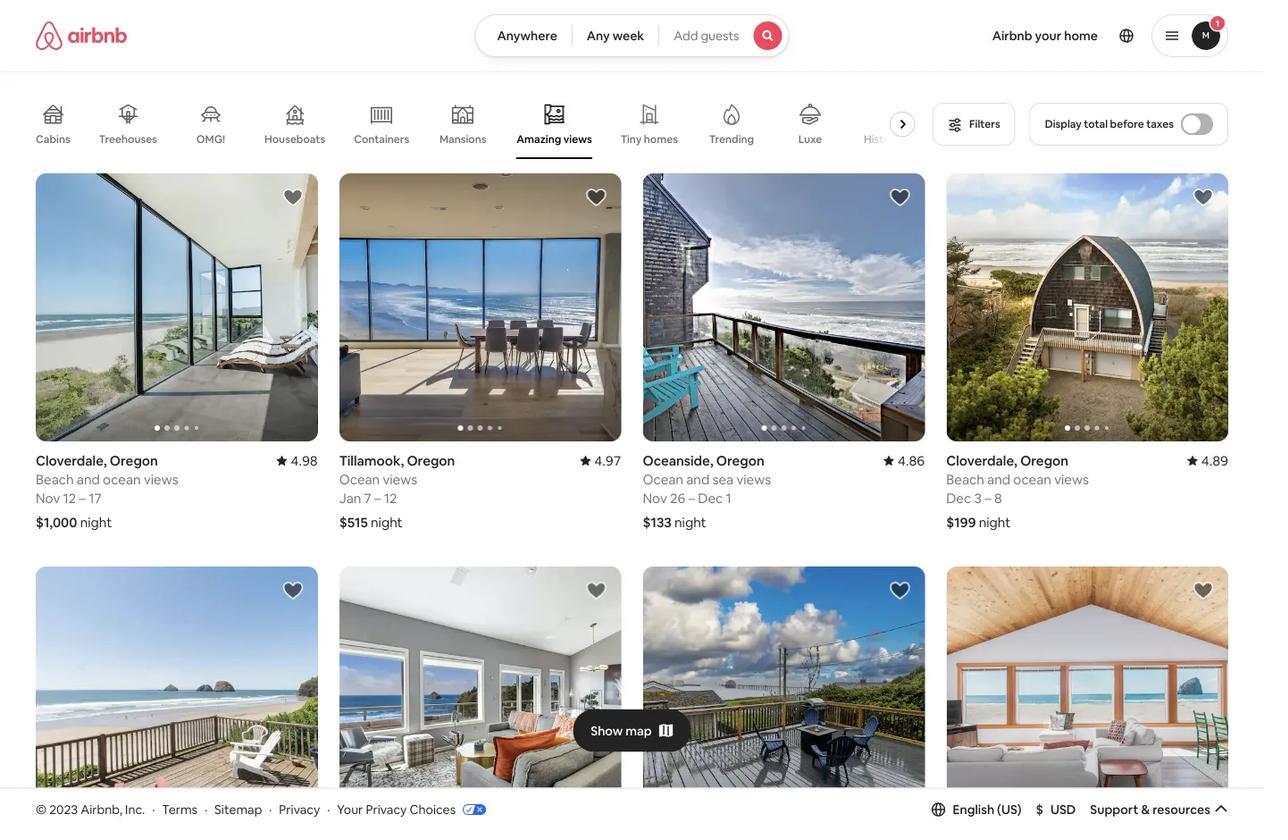Task type: describe. For each thing, give the bounding box(es) containing it.
17
[[89, 489, 102, 507]]

0 vertical spatial add to wishlist: oceanside, oregon image
[[889, 187, 911, 208]]

english (us)
[[953, 801, 1022, 817]]

map
[[626, 723, 652, 739]]

omg!
[[196, 132, 225, 146]]

$133
[[643, 513, 672, 531]]

1 vertical spatial add to wishlist: tillamook, oregon image
[[282, 580, 304, 601]]

4.89 out of 5 average rating image
[[1187, 452, 1229, 469]]

2 · from the left
[[205, 801, 208, 817]]

(us)
[[997, 801, 1022, 817]]

group containing houseboats
[[36, 89, 948, 159]]

english
[[953, 801, 995, 817]]

add
[[674, 28, 698, 44]]

airbnb your home
[[992, 28, 1098, 44]]

add guests button
[[659, 14, 790, 57]]

© 2023 airbnb, inc. ·
[[36, 801, 155, 817]]

display total before taxes button
[[1030, 103, 1229, 146]]

jan
[[339, 489, 361, 507]]

add guests
[[674, 28, 739, 44]]

oregon for oceanside, oregon ocean and sea views nov 26 – dec 1 $133 night
[[716, 452, 765, 469]]

guests
[[701, 28, 739, 44]]

ocean for nov
[[643, 470, 683, 488]]

oregon for cloverdale, oregon beach and ocean views nov 12 – 17 $1,000 night
[[110, 452, 158, 469]]

cloverdale, oregon beach and ocean views dec 3 – 8 $199 night
[[946, 452, 1089, 531]]

4.86 out of 5 average rating image
[[884, 452, 925, 469]]

4.86
[[898, 452, 925, 469]]

any week button
[[572, 14, 660, 57]]

ocean for –
[[339, 470, 380, 488]]

display
[[1045, 117, 1082, 131]]

views inside tillamook, oregon ocean views jan 7 – 12 $515 night
[[383, 470, 417, 488]]

support & resources button
[[1090, 801, 1229, 817]]

– for nov 26 – dec 1
[[689, 489, 695, 507]]

tiny homes
[[621, 132, 678, 146]]

mansions
[[440, 132, 487, 146]]

airbnb,
[[81, 801, 122, 817]]

luxe
[[799, 132, 822, 146]]

8
[[995, 489, 1002, 507]]

views for oceanside, oregon ocean and sea views nov 26 – dec 1 $133 night
[[737, 470, 771, 488]]

tillamook, oregon ocean views jan 7 – 12 $515 night
[[339, 452, 455, 531]]

filters
[[970, 117, 1000, 131]]

usd
[[1051, 801, 1076, 817]]

display total before taxes
[[1045, 117, 1174, 131]]

inc.
[[125, 801, 145, 817]]

oceanside,
[[643, 452, 714, 469]]

3 · from the left
[[269, 801, 272, 817]]

taxes
[[1147, 117, 1174, 131]]

tiny
[[621, 132, 642, 146]]

1 horizontal spatial add to wishlist: tillamook, oregon image
[[586, 187, 607, 208]]

cloverdale, for 12
[[36, 452, 107, 469]]

night inside tillamook, oregon ocean views jan 7 – 12 $515 night
[[371, 513, 403, 531]]

4.98
[[291, 452, 318, 469]]

$199
[[946, 513, 976, 531]]

and for dec
[[686, 470, 710, 488]]

before
[[1110, 117, 1144, 131]]

any
[[587, 28, 610, 44]]

cloverdale, oregon beach and ocean views nov 12 – 17 $1,000 night
[[36, 452, 178, 531]]

– for nov 12 – 17
[[79, 489, 86, 507]]

cloverdale, for 3
[[946, 452, 1018, 469]]

show map
[[591, 723, 652, 739]]

4.97
[[594, 452, 621, 469]]

26
[[670, 489, 686, 507]]

amazing views
[[517, 132, 592, 146]]

4.98 out of 5 average rating image
[[277, 452, 318, 469]]

your
[[1035, 28, 1062, 44]]

houseboats
[[264, 132, 325, 146]]

anywhere button
[[475, 14, 573, 57]]

beach for nov
[[36, 470, 74, 488]]

views for cloverdale, oregon beach and ocean views dec 3 – 8 $199 night
[[1055, 470, 1089, 488]]

12 for and
[[63, 489, 76, 507]]

privacy link
[[279, 801, 320, 817]]

$515
[[339, 513, 368, 531]]

nov for nov 12 – 17
[[36, 489, 60, 507]]

tillamook,
[[339, 452, 404, 469]]

oregon for cloverdale, oregon beach and ocean views dec 3 – 8 $199 night
[[1021, 452, 1069, 469]]

3
[[974, 489, 982, 507]]

historical homes
[[864, 132, 948, 146]]

your privacy choices
[[337, 801, 456, 817]]



Task type: locate. For each thing, give the bounding box(es) containing it.
– left 17 at the bottom left
[[79, 489, 86, 507]]

· left your
[[327, 801, 330, 817]]

– inside oceanside, oregon ocean and sea views nov 26 – dec 1 $133 night
[[689, 489, 695, 507]]

group
[[36, 89, 948, 159], [36, 173, 318, 441], [339, 173, 621, 441], [643, 173, 925, 441], [946, 173, 1229, 441], [36, 566, 318, 831], [339, 566, 621, 831], [643, 566, 925, 831], [946, 566, 1229, 831]]

and up 17 at the bottom left
[[77, 470, 100, 488]]

1 inside oceanside, oregon ocean and sea views nov 26 – dec 1 $133 night
[[726, 489, 732, 507]]

dec down the sea
[[698, 489, 723, 507]]

– inside "cloverdale, oregon beach and ocean views nov 12 – 17 $1,000 night"
[[79, 489, 86, 507]]

1 beach from the left
[[36, 470, 74, 488]]

and up 8
[[987, 470, 1011, 488]]

1 vertical spatial add to wishlist: oceanside, oregon image
[[586, 580, 607, 601]]

1 horizontal spatial and
[[686, 470, 710, 488]]

total
[[1084, 117, 1108, 131]]

beach inside the cloverdale, oregon beach and ocean views dec 3 – 8 $199 night
[[946, 470, 985, 488]]

$1,000
[[36, 513, 77, 531]]

1 horizontal spatial dec
[[946, 489, 971, 507]]

1 vertical spatial 1
[[726, 489, 732, 507]]

· right the terms link
[[205, 801, 208, 817]]

airbnb
[[992, 28, 1033, 44]]

and inside the cloverdale, oregon beach and ocean views dec 3 – 8 $199 night
[[987, 470, 1011, 488]]

show map button
[[573, 709, 691, 752]]

cloverdale,
[[36, 452, 107, 469], [946, 452, 1018, 469]]

– inside tillamook, oregon ocean views jan 7 – 12 $515 night
[[374, 489, 381, 507]]

12 inside tillamook, oregon ocean views jan 7 – 12 $515 night
[[384, 489, 397, 507]]

cloverdale, inside "cloverdale, oregon beach and ocean views nov 12 – 17 $1,000 night"
[[36, 452, 107, 469]]

2 ocean from the left
[[1014, 470, 1052, 488]]

beach up 3
[[946, 470, 985, 488]]

night inside oceanside, oregon ocean and sea views nov 26 – dec 1 $133 night
[[675, 513, 706, 531]]

amazing
[[517, 132, 561, 146]]

show
[[591, 723, 623, 739]]

1 horizontal spatial 1
[[1216, 17, 1220, 29]]

0 vertical spatial 1
[[1216, 17, 1220, 29]]

2 privacy from the left
[[366, 801, 407, 817]]

privacy right your
[[366, 801, 407, 817]]

anywhere
[[497, 28, 557, 44]]

terms link
[[162, 801, 198, 817]]

and left the sea
[[686, 470, 710, 488]]

english (us) button
[[932, 801, 1022, 817]]

1 12 from the left
[[63, 489, 76, 507]]

historical
[[864, 132, 912, 146]]

beach
[[36, 470, 74, 488], [946, 470, 985, 488]]

homes right tiny
[[644, 132, 678, 146]]

privacy left your
[[279, 801, 320, 817]]

and inside "cloverdale, oregon beach and ocean views nov 12 – 17 $1,000 night"
[[77, 470, 100, 488]]

airbnb your home link
[[982, 17, 1109, 55]]

ocean for 8
[[1014, 470, 1052, 488]]

any week
[[587, 28, 644, 44]]

$ usd
[[1036, 801, 1076, 817]]

views inside oceanside, oregon ocean and sea views nov 26 – dec 1 $133 night
[[737, 470, 771, 488]]

your
[[337, 801, 363, 817]]

1 horizontal spatial beach
[[946, 470, 985, 488]]

sea
[[713, 470, 734, 488]]

resources
[[1153, 801, 1211, 817]]

4.97 out of 5 average rating image
[[580, 452, 621, 469]]

week
[[613, 28, 644, 44]]

0 horizontal spatial homes
[[644, 132, 678, 146]]

ocean
[[339, 470, 380, 488], [643, 470, 683, 488]]

2 oregon from the left
[[407, 452, 455, 469]]

1 horizontal spatial ocean
[[1014, 470, 1052, 488]]

1 horizontal spatial 12
[[384, 489, 397, 507]]

nov inside oceanside, oregon ocean and sea views nov 26 – dec 1 $133 night
[[643, 489, 667, 507]]

0 horizontal spatial 1
[[726, 489, 732, 507]]

0 horizontal spatial 12
[[63, 489, 76, 507]]

12 right 7
[[384, 489, 397, 507]]

cloverdale, up 3
[[946, 452, 1018, 469]]

nov
[[36, 489, 60, 507], [643, 489, 667, 507]]

2023
[[49, 801, 78, 817]]

0 horizontal spatial and
[[77, 470, 100, 488]]

1 – from the left
[[79, 489, 86, 507]]

1 dec from the left
[[698, 489, 723, 507]]

choices
[[410, 801, 456, 817]]

nov up $1,000
[[36, 489, 60, 507]]

2 12 from the left
[[384, 489, 397, 507]]

3 – from the left
[[689, 489, 695, 507]]

ocean for 17
[[103, 470, 141, 488]]

0 horizontal spatial beach
[[36, 470, 74, 488]]

1 horizontal spatial nov
[[643, 489, 667, 507]]

1
[[1216, 17, 1220, 29], [726, 489, 732, 507]]

night down 8
[[979, 513, 1011, 531]]

and inside oceanside, oregon ocean and sea views nov 26 – dec 1 $133 night
[[686, 470, 710, 488]]

1 horizontal spatial homes
[[914, 132, 948, 146]]

· left privacy link
[[269, 801, 272, 817]]

2 horizontal spatial and
[[987, 470, 1011, 488]]

None search field
[[475, 14, 790, 57]]

views for cloverdale, oregon beach and ocean views nov 12 – 17 $1,000 night
[[144, 470, 178, 488]]

2 ocean from the left
[[643, 470, 683, 488]]

sitemap
[[215, 801, 262, 817]]

0 horizontal spatial cloverdale,
[[36, 452, 107, 469]]

add to wishlist: cloverdale, oregon image
[[1193, 187, 1214, 208]]

4 oregon from the left
[[1021, 452, 1069, 469]]

nov inside "cloverdale, oregon beach and ocean views nov 12 – 17 $1,000 night"
[[36, 489, 60, 507]]

and for 17
[[77, 470, 100, 488]]

3 and from the left
[[987, 470, 1011, 488]]

filters button
[[933, 103, 1016, 146]]

2 night from the left
[[371, 513, 403, 531]]

ocean inside oceanside, oregon ocean and sea views nov 26 – dec 1 $133 night
[[643, 470, 683, 488]]

©
[[36, 801, 47, 817]]

1 ocean from the left
[[103, 470, 141, 488]]

2 nov from the left
[[643, 489, 667, 507]]

4 night from the left
[[979, 513, 1011, 531]]

· right inc.
[[152, 801, 155, 817]]

nov left 26
[[643, 489, 667, 507]]

4 · from the left
[[327, 801, 330, 817]]

oregon inside the cloverdale, oregon beach and ocean views dec 3 – 8 $199 night
[[1021, 452, 1069, 469]]

add to wishlist: garibaldi, oregon image
[[889, 580, 911, 601]]

1 and from the left
[[77, 470, 100, 488]]

night down 26
[[675, 513, 706, 531]]

1 oregon from the left
[[110, 452, 158, 469]]

1 nov from the left
[[36, 489, 60, 507]]

1 · from the left
[[152, 801, 155, 817]]

1 night from the left
[[80, 513, 112, 531]]

privacy
[[279, 801, 320, 817], [366, 801, 407, 817]]

1 cloverdale, from the left
[[36, 452, 107, 469]]

ocean up 7
[[339, 470, 380, 488]]

– right 7
[[374, 489, 381, 507]]

cloverdale, up 17 at the bottom left
[[36, 452, 107, 469]]

cloverdale, inside the cloverdale, oregon beach and ocean views dec 3 – 8 $199 night
[[946, 452, 1018, 469]]

12 for views
[[384, 489, 397, 507]]

trending
[[709, 132, 754, 146]]

&
[[1141, 801, 1150, 817]]

beach for dec
[[946, 470, 985, 488]]

2 dec from the left
[[946, 489, 971, 507]]

and
[[77, 470, 100, 488], [686, 470, 710, 488], [987, 470, 1011, 488]]

ocean inside tillamook, oregon ocean views jan 7 – 12 $515 night
[[339, 470, 380, 488]]

12 left 17 at the bottom left
[[63, 489, 76, 507]]

ocean
[[103, 470, 141, 488], [1014, 470, 1052, 488]]

night down 17 at the bottom left
[[80, 513, 112, 531]]

your privacy choices link
[[337, 801, 486, 818]]

views inside the cloverdale, oregon beach and ocean views dec 3 – 8 $199 night
[[1055, 470, 1089, 488]]

views inside group
[[564, 132, 592, 146]]

– right 26
[[689, 489, 695, 507]]

homes for historical homes
[[914, 132, 948, 146]]

– inside the cloverdale, oregon beach and ocean views dec 3 – 8 $199 night
[[985, 489, 992, 507]]

0 horizontal spatial dec
[[698, 489, 723, 507]]

dec left 3
[[946, 489, 971, 507]]

terms
[[162, 801, 198, 817]]

night
[[80, 513, 112, 531], [371, 513, 403, 531], [675, 513, 706, 531], [979, 513, 1011, 531]]

profile element
[[811, 0, 1229, 71]]

views
[[564, 132, 592, 146], [144, 470, 178, 488], [383, 470, 417, 488], [737, 470, 771, 488], [1055, 470, 1089, 488]]

add to wishlist: pacific city, oregon image
[[1193, 580, 1214, 601]]

support & resources
[[1090, 801, 1211, 817]]

nov for nov 26 – dec 1
[[643, 489, 667, 507]]

1 inside dropdown button
[[1216, 17, 1220, 29]]

homes right historical
[[914, 132, 948, 146]]

night inside "cloverdale, oregon beach and ocean views nov 12 – 17 $1,000 night"
[[80, 513, 112, 531]]

3 oregon from the left
[[716, 452, 765, 469]]

·
[[152, 801, 155, 817], [205, 801, 208, 817], [269, 801, 272, 817], [327, 801, 330, 817]]

oregon inside "cloverdale, oregon beach and ocean views nov 12 – 17 $1,000 night"
[[110, 452, 158, 469]]

0 horizontal spatial ocean
[[339, 470, 380, 488]]

add to wishlist: tillamook, oregon image
[[586, 187, 607, 208], [282, 580, 304, 601]]

containers
[[354, 132, 409, 146]]

2 – from the left
[[374, 489, 381, 507]]

oregon
[[110, 452, 158, 469], [407, 452, 455, 469], [716, 452, 765, 469], [1021, 452, 1069, 469]]

home
[[1064, 28, 1098, 44]]

ocean up 26
[[643, 470, 683, 488]]

homes
[[914, 132, 948, 146], [644, 132, 678, 146]]

– right 3
[[985, 489, 992, 507]]

0 horizontal spatial nov
[[36, 489, 60, 507]]

beach inside "cloverdale, oregon beach and ocean views nov 12 – 17 $1,000 night"
[[36, 470, 74, 488]]

support
[[1090, 801, 1139, 817]]

12
[[63, 489, 76, 507], [384, 489, 397, 507]]

2 and from the left
[[686, 470, 710, 488]]

ocean inside the cloverdale, oregon beach and ocean views dec 3 – 8 $199 night
[[1014, 470, 1052, 488]]

dec inside the cloverdale, oregon beach and ocean views dec 3 – 8 $199 night
[[946, 489, 971, 507]]

oregon for tillamook, oregon ocean views jan 7 – 12 $515 night
[[407, 452, 455, 469]]

1 privacy from the left
[[279, 801, 320, 817]]

–
[[79, 489, 86, 507], [374, 489, 381, 507], [689, 489, 695, 507], [985, 489, 992, 507]]

sitemap link
[[215, 801, 262, 817]]

1 horizontal spatial privacy
[[366, 801, 407, 817]]

7
[[364, 489, 371, 507]]

1 ocean from the left
[[339, 470, 380, 488]]

1 horizontal spatial ocean
[[643, 470, 683, 488]]

treehouses
[[99, 132, 157, 146]]

dec
[[698, 489, 723, 507], [946, 489, 971, 507]]

homes for tiny homes
[[644, 132, 678, 146]]

0 horizontal spatial ocean
[[103, 470, 141, 488]]

0 horizontal spatial add to wishlist: oceanside, oregon image
[[586, 580, 607, 601]]

0 horizontal spatial add to wishlist: tillamook, oregon image
[[282, 580, 304, 601]]

dec inside oceanside, oregon ocean and sea views nov 26 – dec 1 $133 night
[[698, 489, 723, 507]]

2 beach from the left
[[946, 470, 985, 488]]

add to wishlist: cloverdale, oregon image
[[282, 187, 304, 208]]

0 horizontal spatial privacy
[[279, 801, 320, 817]]

2 cloverdale, from the left
[[946, 452, 1018, 469]]

and for 8
[[987, 470, 1011, 488]]

oregon inside tillamook, oregon ocean views jan 7 – 12 $515 night
[[407, 452, 455, 469]]

1 horizontal spatial cloverdale,
[[946, 452, 1018, 469]]

none search field containing anywhere
[[475, 14, 790, 57]]

add to wishlist: oceanside, oregon image
[[889, 187, 911, 208], [586, 580, 607, 601]]

terms · sitemap · privacy
[[162, 801, 320, 817]]

1 button
[[1152, 14, 1229, 57]]

4 – from the left
[[985, 489, 992, 507]]

– for dec 3 – 8
[[985, 489, 992, 507]]

12 inside "cloverdale, oregon beach and ocean views nov 12 – 17 $1,000 night"
[[63, 489, 76, 507]]

night inside the cloverdale, oregon beach and ocean views dec 3 – 8 $199 night
[[979, 513, 1011, 531]]

beach up $1,000
[[36, 470, 74, 488]]

4.89
[[1202, 452, 1229, 469]]

night down 7
[[371, 513, 403, 531]]

3 night from the left
[[675, 513, 706, 531]]

$
[[1036, 801, 1044, 817]]

views inside "cloverdale, oregon beach and ocean views nov 12 – 17 $1,000 night"
[[144, 470, 178, 488]]

oregon inside oceanside, oregon ocean and sea views nov 26 – dec 1 $133 night
[[716, 452, 765, 469]]

1 horizontal spatial add to wishlist: oceanside, oregon image
[[889, 187, 911, 208]]

oceanside, oregon ocean and sea views nov 26 – dec 1 $133 night
[[643, 452, 771, 531]]

cabins
[[36, 132, 70, 146]]

0 vertical spatial add to wishlist: tillamook, oregon image
[[586, 187, 607, 208]]

ocean inside "cloverdale, oregon beach and ocean views nov 12 – 17 $1,000 night"
[[103, 470, 141, 488]]



Task type: vqa. For each thing, say whether or not it's contained in the screenshot.


